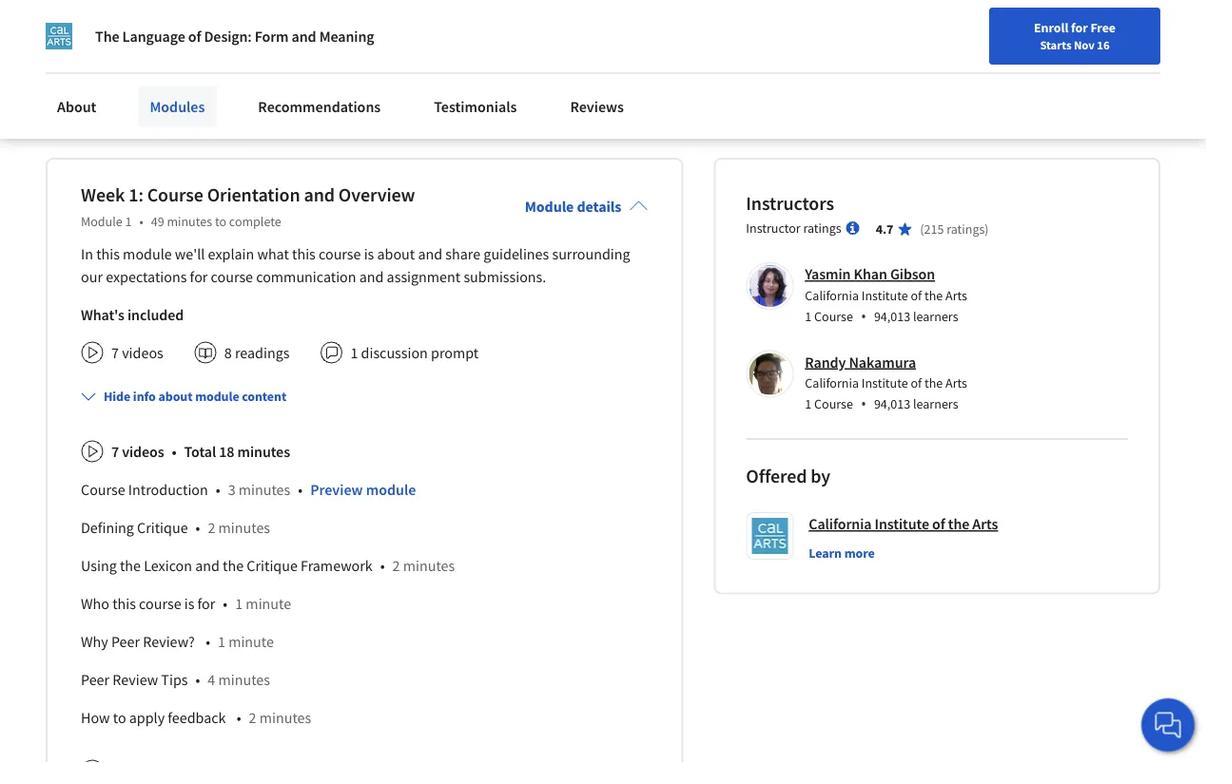 Task type: vqa. For each thing, say whether or not it's contained in the screenshot.


Task type: locate. For each thing, give the bounding box(es) containing it.
0 horizontal spatial to
[[113, 709, 126, 728]]

where
[[196, 93, 235, 112]]

critique left framework
[[247, 557, 298, 576]]

is down overview
[[364, 245, 374, 264]]

read more
[[46, 108, 118, 126]]

1 down yasmin in the top of the page
[[805, 308, 812, 325]]

2 7 from the top
[[111, 443, 119, 462]]

1 horizontal spatial our
[[555, 73, 577, 92]]

this for in this module we'll explain what this course is about and share guidelines surrounding our expectations for course communication and assignment submissions.
[[96, 245, 120, 264]]

0 horizontal spatial it's
[[446, 73, 463, 92]]

module
[[525, 197, 574, 216], [81, 213, 122, 230]]

enroll
[[1034, 19, 1069, 36]]

0 horizontal spatial how
[[72, 73, 98, 92]]

4.7
[[876, 221, 894, 238]]

module up expectations
[[123, 245, 172, 264]]

0 vertical spatial institute
[[862, 287, 908, 304]]

and inside hide info about module content region
[[195, 557, 220, 576]]

minutes down course introduction • 3 minutes • preview module
[[218, 519, 270, 538]]

design down integral
[[264, 73, 305, 92]]

our up what's
[[81, 268, 103, 287]]

using the lexicon and the critique framework • 2 minutes
[[81, 557, 455, 576]]

and inside week 1: course orientation and overview module 1 • 49 minutes to complete
[[304, 183, 335, 207]]

7
[[111, 344, 119, 363], [111, 443, 119, 462]]

randy
[[805, 353, 846, 372]]

1 we from the left
[[102, 73, 120, 92]]

peer up how
[[81, 671, 110, 690]]

course down randy
[[814, 396, 853, 413]]

this inside the in this course, critique is defined as a detailed, objective analysis of a work of graphic design and its effectiveness. critique is an integral part of the making process for designers: it's not just how we determine if a work of design is or is not successful, it's how we move our work forward. critique is also where other voices and opinions can be brought into the design process.
[[61, 34, 84, 52]]

1 7 from the top
[[111, 344, 119, 363]]

critique down determine
[[102, 93, 151, 112]]

is inside in this module we'll explain what this course is about and share guidelines surrounding our expectations for course communication and assignment submissions.
[[364, 245, 374, 264]]

0 horizontal spatial our
[[81, 268, 103, 287]]

94,013 inside randy nakamura california institute of the arts 1 course • 94,013 learners
[[874, 396, 911, 413]]

2 vertical spatial arts
[[973, 515, 998, 534]]

critique
[[136, 34, 183, 52]]

peer
[[111, 633, 140, 652], [81, 671, 110, 690]]

design:
[[204, 27, 252, 46]]

2 horizontal spatial 2
[[393, 557, 400, 576]]

menu item
[[877, 19, 999, 81]]

1 vertical spatial 7
[[111, 443, 119, 462]]

1 vertical spatial our
[[81, 268, 103, 287]]

overview
[[339, 183, 415, 207]]

in for in this course, critique is defined as a detailed, objective analysis of a work of graphic design and its effectiveness. critique is an integral part of the making process for designers: it's not just how we determine if a work of design is or is not successful, it's how we move our work forward. critique is also where other voices and opinions can be brought into the design process.
[[46, 34, 58, 52]]

minute
[[246, 595, 291, 614], [228, 633, 274, 652]]

about inside dropdown button
[[158, 388, 193, 406]]

1 vertical spatial videos
[[122, 443, 164, 462]]

in up just
[[46, 34, 58, 52]]

design
[[574, 34, 614, 52], [264, 73, 305, 92], [552, 93, 592, 112]]

and left overview
[[304, 183, 335, 207]]

it's right designers:
[[572, 53, 589, 72]]

16
[[1097, 37, 1110, 52]]

integral
[[263, 53, 311, 72]]

california up learn more
[[809, 515, 872, 534]]

in inside in this module we'll explain what this course is about and share guidelines surrounding our expectations for course communication and assignment submissions.
[[81, 245, 93, 264]]

1 horizontal spatial ratings
[[947, 221, 985, 238]]

videos up introduction
[[122, 443, 164, 462]]

1 horizontal spatial about
[[377, 245, 415, 264]]

institute inside yasmin khan gibson california institute of the arts 1 course • 94,013 learners
[[862, 287, 908, 304]]

institute up learn more 'button'
[[875, 515, 929, 534]]

testimonials
[[434, 97, 517, 116]]

0 vertical spatial california
[[805, 287, 859, 304]]

94,013 inside yasmin khan gibson california institute of the arts 1 course • 94,013 learners
[[874, 308, 911, 325]]

prompt
[[431, 344, 479, 363]]

work
[[474, 34, 504, 52], [213, 73, 244, 92], [580, 73, 611, 92]]

california institute of the arts
[[809, 515, 998, 534]]

• left 4
[[195, 671, 200, 690]]

free
[[1091, 19, 1116, 36]]

learners down nakamura at the right top
[[913, 396, 959, 413]]

course up defining at the bottom left of page
[[81, 481, 125, 500]]

0 horizontal spatial 2
[[208, 519, 215, 538]]

as
[[250, 34, 264, 52]]

review
[[113, 671, 158, 690]]

is up why peer review? • 1 minute on the left
[[184, 595, 194, 614]]

minutes right 18
[[237, 443, 290, 462]]

about up assignment
[[377, 245, 415, 264]]

total
[[184, 443, 216, 462]]

institute inside randy nakamura california institute of the arts 1 course • 94,013 learners
[[862, 375, 908, 392]]

is down determine
[[155, 93, 164, 112]]

videos inside hide info about module content region
[[122, 443, 164, 462]]

)
[[985, 221, 989, 238]]

graphic
[[524, 34, 570, 52]]

1 horizontal spatial not
[[593, 53, 613, 72]]

for right process
[[484, 53, 502, 72]]

2 vertical spatial module
[[366, 481, 416, 500]]

1 vertical spatial arts
[[946, 375, 968, 392]]

1 horizontal spatial how
[[466, 73, 493, 92]]

0 vertical spatial about
[[377, 245, 415, 264]]

this for in this course, critique is defined as a detailed, objective analysis of a work of graphic design and its effectiveness. critique is an integral part of the making process for designers: it's not just how we determine if a work of design is or is not successful, it's how we move our work forward. critique is also where other voices and opinions can be brought into the design process.
[[61, 34, 84, 52]]

• up 4
[[206, 633, 210, 652]]

videos down what's included
[[122, 344, 163, 363]]

successful,
[[376, 73, 442, 92]]

learners inside yasmin khan gibson california institute of the arts 1 course • 94,013 learners
[[913, 308, 959, 325]]

critique
[[179, 53, 228, 72], [102, 93, 151, 112], [137, 519, 188, 538], [247, 557, 298, 576]]

1 videos from the top
[[122, 344, 163, 363]]

2 horizontal spatial course
[[319, 245, 361, 264]]

peer review tips • 4 minutes
[[81, 671, 270, 690]]

• left 3
[[216, 481, 220, 500]]

0 vertical spatial minute
[[246, 595, 291, 614]]

1 94,013 from the top
[[874, 308, 911, 325]]

randy nakamura image
[[749, 354, 791, 396]]

orientation
[[207, 183, 300, 207]]

7 videos up introduction
[[111, 443, 164, 462]]

1 horizontal spatial module
[[195, 388, 239, 406]]

1 vertical spatial institute
[[862, 375, 908, 392]]

1 vertical spatial 94,013
[[874, 396, 911, 413]]

is
[[186, 34, 196, 52], [231, 53, 241, 72], [308, 73, 318, 92], [338, 73, 348, 92], [155, 93, 164, 112], [364, 245, 374, 264], [184, 595, 194, 614]]

who
[[81, 595, 109, 614]]

• inside yasmin khan gibson california institute of the arts 1 course • 94,013 learners
[[861, 306, 867, 327]]

1 vertical spatial to
[[113, 709, 126, 728]]

work up where
[[213, 73, 244, 92]]

1 horizontal spatial it's
[[572, 53, 589, 72]]

arts inside california institute of the arts link
[[973, 515, 998, 534]]

why peer review? • 1 minute
[[81, 633, 274, 652]]

• left 49
[[139, 213, 143, 230]]

to inside hide info about module content region
[[113, 709, 126, 728]]

how up brought
[[466, 73, 493, 92]]

we up into
[[496, 73, 514, 92]]

yasmin khan gibson image
[[749, 266, 791, 308]]

1
[[125, 213, 132, 230], [805, 308, 812, 325], [351, 344, 358, 363], [805, 396, 812, 413], [235, 595, 243, 614], [218, 633, 225, 652]]

minutes inside week 1: course orientation and overview module 1 • 49 minutes to complete
[[167, 213, 212, 230]]

and up just
[[46, 53, 69, 72]]

0 vertical spatial module
[[123, 245, 172, 264]]

this up expectations
[[96, 245, 120, 264]]

part
[[314, 53, 340, 72]]

0 vertical spatial course
[[319, 245, 361, 264]]

minute down who this course is for • 1 minute
[[228, 633, 274, 652]]

preview
[[310, 481, 363, 500]]

brought
[[447, 93, 497, 112]]

0 vertical spatial to
[[215, 213, 226, 230]]

1 down randy
[[805, 396, 812, 413]]

the inside yasmin khan gibson california institute of the arts 1 course • 94,013 learners
[[925, 287, 943, 304]]

module right preview
[[366, 481, 416, 500]]

• down randy nakamura link on the top right of the page
[[861, 394, 867, 415]]

for inside hide info about module content region
[[198, 595, 215, 614]]

not up "reviews" link
[[593, 53, 613, 72]]

0 horizontal spatial in
[[46, 34, 58, 52]]

institute down nakamura at the right top
[[862, 375, 908, 392]]

module inside week 1: course orientation and overview module 1 • 49 minutes to complete
[[81, 213, 122, 230]]

0 vertical spatial peer
[[111, 633, 140, 652]]

if
[[191, 73, 199, 92]]

4
[[208, 671, 215, 690]]

our inside in this module we'll explain what this course is about and share guidelines surrounding our expectations for course communication and assignment submissions.
[[81, 268, 103, 287]]

surrounding
[[552, 245, 630, 264]]

design down move
[[552, 93, 592, 112]]

ratings right "215"
[[947, 221, 985, 238]]

using
[[81, 557, 117, 576]]

1 vertical spatial 7 videos
[[111, 443, 164, 462]]

None search field
[[256, 12, 446, 50]]

1 vertical spatial more
[[844, 545, 875, 562]]

0 vertical spatial more
[[82, 108, 118, 126]]

and down or
[[318, 93, 342, 112]]

2 horizontal spatial work
[[580, 73, 611, 92]]

1 vertical spatial course
[[211, 268, 253, 287]]

not up the opinions
[[351, 73, 372, 92]]

california institute of the arts image
[[46, 23, 72, 49]]

1 vertical spatial in
[[81, 245, 93, 264]]

info
[[133, 388, 156, 406]]

1 down using the lexicon and the critique framework • 2 minutes
[[235, 595, 243, 614]]

7 down what's
[[111, 344, 119, 363]]

7 down hide
[[111, 443, 119, 462]]

nakamura
[[849, 353, 916, 372]]

why
[[81, 633, 108, 652]]

1 vertical spatial it's
[[446, 73, 463, 92]]

0 vertical spatial our
[[555, 73, 577, 92]]

apply
[[129, 709, 165, 728]]

content
[[242, 388, 287, 406]]

peer right why
[[111, 633, 140, 652]]

0 vertical spatial 94,013
[[874, 308, 911, 325]]

18
[[219, 443, 234, 462]]

critique up "if"
[[179, 53, 228, 72]]

what's included
[[81, 306, 184, 325]]

learners down gibson
[[913, 308, 959, 325]]

2 7 videos from the top
[[111, 443, 164, 462]]

course down 'lexicon'
[[139, 595, 181, 614]]

1 vertical spatial peer
[[81, 671, 110, 690]]

course,
[[87, 34, 132, 52]]

0 horizontal spatial peer
[[81, 671, 110, 690]]

0 vertical spatial in
[[46, 34, 58, 52]]

1 vertical spatial about
[[158, 388, 193, 406]]

voices
[[276, 93, 314, 112]]

module down week on the left top of the page
[[81, 213, 122, 230]]

0 vertical spatial it's
[[572, 53, 589, 72]]

readings
[[235, 344, 290, 363]]

2 down course introduction • 3 minutes • preview module
[[208, 519, 215, 538]]

minute down using the lexicon and the critique framework • 2 minutes
[[246, 595, 291, 614]]

module inside dropdown button
[[195, 388, 239, 406]]

of inside yasmin khan gibson california institute of the arts 1 course • 94,013 learners
[[911, 287, 922, 304]]

0 horizontal spatial about
[[158, 388, 193, 406]]

8
[[224, 344, 232, 363]]

• down introduction
[[196, 519, 200, 538]]

0 vertical spatial not
[[593, 53, 613, 72]]

california down randy
[[805, 375, 859, 392]]

minutes right 49
[[167, 213, 212, 230]]

this up its
[[61, 34, 84, 52]]

by
[[811, 465, 831, 489]]

a up process
[[463, 34, 470, 52]]

94,013 down gibson
[[874, 308, 911, 325]]

1 vertical spatial learners
[[913, 396, 959, 413]]

0 vertical spatial arts
[[946, 287, 968, 304]]

0 horizontal spatial not
[[351, 73, 372, 92]]

is right or
[[338, 73, 348, 92]]

module left the 'details'
[[525, 197, 574, 216]]

course inside hide info about module content region
[[81, 481, 125, 500]]

for up nov
[[1071, 19, 1088, 36]]

• inside randy nakamura california institute of the arts 1 course • 94,013 learners
[[861, 394, 867, 415]]

this up communication
[[292, 245, 316, 264]]

ratings
[[803, 220, 842, 237], [947, 221, 985, 238]]

about right "info"
[[158, 388, 193, 406]]

2 94,013 from the top
[[874, 396, 911, 413]]

california
[[805, 287, 859, 304], [805, 375, 859, 392], [809, 515, 872, 534]]

0 horizontal spatial more
[[82, 108, 118, 126]]

and right 'lexicon'
[[195, 557, 220, 576]]

the
[[359, 53, 380, 72], [528, 93, 548, 112], [925, 287, 943, 304], [925, 375, 943, 392], [948, 515, 970, 534], [120, 557, 141, 576], [223, 557, 244, 576]]

• inside week 1: course orientation and overview module 1 • 49 minutes to complete
[[139, 213, 143, 230]]

0 horizontal spatial module
[[81, 213, 122, 230]]

0 horizontal spatial we
[[102, 73, 120, 92]]

7 videos
[[111, 344, 163, 363], [111, 443, 164, 462]]

reviews
[[570, 97, 624, 116]]

chat with us image
[[1153, 711, 1184, 741]]

course down explain
[[211, 268, 253, 287]]

2 learners from the top
[[913, 396, 959, 413]]

in inside the in this course, critique is defined as a detailed, objective analysis of a work of graphic design and its effectiveness. critique is an integral part of the making process for designers: it's not just how we determine if a work of design is or is not successful, it's how we move our work forward. critique is also where other voices and opinions can be brought into the design process.
[[46, 34, 58, 52]]

1 horizontal spatial in
[[81, 245, 93, 264]]

0 vertical spatial learners
[[913, 308, 959, 325]]

a right "if"
[[203, 73, 210, 92]]

2 horizontal spatial module
[[366, 481, 416, 500]]

ratings down instructors
[[803, 220, 842, 237]]

work up process
[[474, 34, 504, 52]]

1 vertical spatial not
[[351, 73, 372, 92]]

0 horizontal spatial course
[[139, 595, 181, 614]]

course up 49
[[147, 183, 203, 207]]

2 vertical spatial course
[[139, 595, 181, 614]]

1 how from the left
[[72, 73, 98, 92]]

this inside hide info about module content region
[[112, 595, 136, 614]]

we down effectiveness. at the top of the page
[[102, 73, 120, 92]]

to right how
[[113, 709, 126, 728]]

california down yasmin in the top of the page
[[805, 287, 859, 304]]

more
[[82, 108, 118, 126], [844, 545, 875, 562]]

1 horizontal spatial work
[[474, 34, 504, 52]]

minutes
[[167, 213, 212, 230], [237, 443, 290, 462], [239, 481, 290, 500], [218, 519, 270, 538], [403, 557, 455, 576], [218, 671, 270, 690], [259, 709, 311, 728]]

0 vertical spatial 7 videos
[[111, 344, 163, 363]]

for down 'we'll'
[[190, 268, 208, 287]]

•
[[139, 213, 143, 230], [861, 306, 867, 327], [861, 394, 867, 415], [172, 443, 177, 462], [216, 481, 220, 500], [298, 481, 303, 500], [196, 519, 200, 538], [380, 557, 385, 576], [223, 595, 228, 614], [206, 633, 210, 652], [195, 671, 200, 690], [237, 709, 241, 728]]

design right the graphic
[[574, 34, 614, 52]]

critique up 'lexicon'
[[137, 519, 188, 538]]

also
[[168, 93, 193, 112]]

tips
[[161, 671, 188, 690]]

0 vertical spatial videos
[[122, 344, 163, 363]]

1 horizontal spatial to
[[215, 213, 226, 230]]

for up why peer review? • 1 minute on the left
[[198, 595, 215, 614]]

2 videos from the top
[[122, 443, 164, 462]]

0 vertical spatial 7
[[111, 344, 119, 363]]

what's
[[81, 306, 125, 325]]

0 horizontal spatial module
[[123, 245, 172, 264]]

0 vertical spatial 2
[[208, 519, 215, 538]]

1 vertical spatial california
[[805, 375, 859, 392]]

2
[[208, 519, 215, 538], [393, 557, 400, 576], [249, 709, 256, 728]]

institute
[[862, 287, 908, 304], [862, 375, 908, 392], [875, 515, 929, 534]]

in down week on the left top of the page
[[81, 245, 93, 264]]

this right 'who'
[[112, 595, 136, 614]]

reviews link
[[559, 86, 635, 127]]

1 horizontal spatial more
[[844, 545, 875, 562]]

this for who this course is for • 1 minute
[[112, 595, 136, 614]]

for inside enroll for free starts nov 16
[[1071, 19, 1088, 36]]

1 down 1:
[[125, 213, 132, 230]]

of inside randy nakamura california institute of the arts 1 course • 94,013 learners
[[911, 375, 922, 392]]

more inside learn more 'button'
[[844, 545, 875, 562]]

a right 'as'
[[267, 34, 275, 52]]

more inside read more button
[[82, 108, 118, 126]]

2 vertical spatial 2
[[249, 709, 256, 728]]

hide info about module content region
[[81, 425, 648, 764]]

for inside in this module we'll explain what this course is about and share guidelines surrounding our expectations for course communication and assignment submissions.
[[190, 268, 208, 287]]

2 right the "feedback" in the left bottom of the page
[[249, 709, 256, 728]]

1 learners from the top
[[913, 308, 959, 325]]

how down its
[[72, 73, 98, 92]]

1 vertical spatial module
[[195, 388, 239, 406]]

share
[[446, 245, 481, 264]]

institute down khan
[[862, 287, 908, 304]]

1 horizontal spatial we
[[496, 73, 514, 92]]

1 vertical spatial design
[[264, 73, 305, 92]]

learn more button
[[809, 544, 875, 563]]

course down yasmin in the top of the page
[[814, 308, 853, 325]]

94,013 down nakamura at the right top
[[874, 396, 911, 413]]

1 inside week 1: course orientation and overview module 1 • 49 minutes to complete
[[125, 213, 132, 230]]

2 vertical spatial design
[[552, 93, 592, 112]]



Task type: describe. For each thing, give the bounding box(es) containing it.
more for learn more
[[844, 545, 875, 562]]

how
[[81, 709, 110, 728]]

read more button
[[46, 107, 118, 127]]

0 vertical spatial design
[[574, 34, 614, 52]]

lexicon
[[144, 557, 192, 576]]

2 vertical spatial institute
[[875, 515, 929, 534]]

instructor ratings
[[746, 220, 842, 237]]

khan
[[854, 265, 887, 284]]

submissions.
[[464, 268, 546, 287]]

be
[[428, 93, 443, 112]]

course inside hide info about module content region
[[139, 595, 181, 614]]

can
[[402, 93, 424, 112]]

• right the "feedback" in the left bottom of the page
[[237, 709, 241, 728]]

guidelines
[[484, 245, 549, 264]]

yasmin
[[805, 265, 851, 284]]

(
[[920, 221, 924, 238]]

yasmin khan gibson link
[[805, 265, 935, 284]]

defined
[[199, 34, 247, 52]]

1 down who this course is for • 1 minute
[[218, 633, 225, 652]]

2 we from the left
[[496, 73, 514, 92]]

nov
[[1074, 37, 1095, 52]]

introduction
[[128, 481, 208, 500]]

• left the total in the left of the page
[[172, 443, 177, 462]]

week 1: course orientation and overview module 1 • 49 minutes to complete
[[81, 183, 415, 230]]

0 horizontal spatial work
[[213, 73, 244, 92]]

just
[[46, 73, 68, 92]]

and left assignment
[[359, 268, 384, 287]]

more for read more
[[82, 108, 118, 126]]

is right critique
[[186, 34, 196, 52]]

2 horizontal spatial a
[[463, 34, 470, 52]]

minutes right framework
[[403, 557, 455, 576]]

2 vertical spatial california
[[809, 515, 872, 534]]

expectations
[[106, 268, 187, 287]]

forward.
[[46, 93, 99, 112]]

instructor
[[746, 220, 801, 237]]

move
[[517, 73, 552, 92]]

is left or
[[308, 73, 318, 92]]

testimonials link
[[423, 86, 528, 127]]

• right framework
[[380, 557, 385, 576]]

and up assignment
[[418, 245, 443, 264]]

modules link
[[138, 86, 216, 127]]

1 horizontal spatial peer
[[111, 633, 140, 652]]

course inside randy nakamura california institute of the arts 1 course • 94,013 learners
[[814, 396, 853, 413]]

making
[[383, 53, 429, 72]]

1 7 videos from the top
[[111, 344, 163, 363]]

in this course, critique is defined as a detailed, objective analysis of a work of graphic design and its effectiveness. critique is an integral part of the making process for designers: it's not just how we determine if a work of design is or is not successful, it's how we move our work forward. critique is also where other voices and opinions can be brought into the design process.
[[46, 34, 618, 132]]

analysis
[[394, 34, 443, 52]]

1 left discussion
[[351, 344, 358, 363]]

its
[[73, 53, 87, 72]]

to inside week 1: course orientation and overview module 1 • 49 minutes to complete
[[215, 213, 226, 230]]

and up integral
[[292, 27, 316, 46]]

offered by
[[746, 465, 831, 489]]

in for in this module we'll explain what this course is about and share guidelines surrounding our expectations for course communication and assignment submissions.
[[81, 245, 93, 264]]

assignment
[[387, 268, 461, 287]]

1:
[[129, 183, 143, 207]]

process
[[432, 53, 480, 72]]

215
[[924, 221, 944, 238]]

minutes right the "feedback" in the left bottom of the page
[[259, 709, 311, 728]]

framework
[[301, 557, 373, 576]]

form
[[255, 27, 289, 46]]

communication
[[256, 268, 356, 287]]

hide
[[104, 388, 131, 406]]

review?
[[143, 633, 195, 652]]

complete
[[229, 213, 281, 230]]

1 vertical spatial 2
[[393, 557, 400, 576]]

module inside in this module we'll explain what this course is about and share guidelines surrounding our expectations for course communication and assignment submissions.
[[123, 245, 172, 264]]

show notifications image
[[1019, 24, 1042, 47]]

7 inside hide info about module content region
[[111, 443, 119, 462]]

course inside week 1: course orientation and overview module 1 • 49 minutes to complete
[[147, 183, 203, 207]]

we'll
[[175, 245, 205, 264]]

1 horizontal spatial module
[[525, 197, 574, 216]]

yasmin khan gibson california institute of the arts 1 course • 94,013 learners
[[805, 265, 968, 327]]

arts inside randy nakamura california institute of the arts 1 course • 94,013 learners
[[946, 375, 968, 392]]

meaning
[[319, 27, 374, 46]]

info about module content element
[[73, 372, 648, 764]]

for inside the in this course, critique is defined as a detailed, objective analysis of a work of graphic design and its effectiveness. critique is an integral part of the making process for designers: it's not just how we determine if a work of design is or is not successful, it's how we move our work forward. critique is also where other voices and opinions can be brought into the design process.
[[484, 53, 502, 72]]

7 videos inside hide info about module content region
[[111, 443, 164, 462]]

california inside randy nakamura california institute of the arts 1 course • 94,013 learners
[[805, 375, 859, 392]]

explain
[[208, 245, 254, 264]]

about link
[[46, 86, 108, 127]]

3
[[228, 481, 236, 500]]

offered
[[746, 465, 807, 489]]

randy nakamura california institute of the arts 1 course • 94,013 learners
[[805, 353, 968, 415]]

• down using the lexicon and the critique framework • 2 minutes
[[223, 595, 228, 614]]

california inside yasmin khan gibson california institute of the arts 1 course • 94,013 learners
[[805, 287, 859, 304]]

recommendations
[[258, 97, 381, 116]]

randy nakamura link
[[805, 353, 916, 372]]

process.
[[46, 113, 97, 132]]

learners inside randy nakamura california institute of the arts 1 course • 94,013 learners
[[913, 396, 959, 413]]

our inside the in this course, critique is defined as a detailed, objective analysis of a work of graphic design and its effectiveness. critique is an integral part of the making process for designers: it's not just how we determine if a work of design is or is not successful, it's how we move our work forward. critique is also where other voices and opinions can be brought into the design process.
[[555, 73, 577, 92]]

preview module link
[[310, 481, 416, 500]]

1 inside yasmin khan gibson california institute of the arts 1 course • 94,013 learners
[[805, 308, 812, 325]]

details
[[577, 197, 622, 216]]

arts inside yasmin khan gibson california institute of the arts 1 course • 94,013 learners
[[946, 287, 968, 304]]

1 vertical spatial minute
[[228, 633, 274, 652]]

determine
[[123, 73, 188, 92]]

detailed,
[[278, 34, 332, 52]]

• left preview
[[298, 481, 303, 500]]

1 horizontal spatial 2
[[249, 709, 256, 728]]

minutes right 3
[[239, 481, 290, 500]]

module inside region
[[366, 481, 416, 500]]

or
[[321, 73, 335, 92]]

2 how from the left
[[466, 73, 493, 92]]

hide info about module content button
[[73, 380, 294, 414]]

• total 18 minutes
[[172, 443, 290, 462]]

0 horizontal spatial ratings
[[803, 220, 842, 237]]

about inside in this module we'll explain what this course is about and share guidelines surrounding our expectations for course communication and assignment submissions.
[[377, 245, 415, 264]]

1 inside randy nakamura california institute of the arts 1 course • 94,013 learners
[[805, 396, 812, 413]]

feedback
[[168, 709, 226, 728]]

course introduction • 3 minutes • preview module
[[81, 481, 416, 500]]

1 horizontal spatial course
[[211, 268, 253, 287]]

included
[[127, 306, 184, 325]]

the language of design: form and meaning
[[95, 27, 374, 46]]

defining
[[81, 519, 134, 538]]

is left the an
[[231, 53, 241, 72]]

8 readings
[[224, 344, 290, 363]]

minutes right 4
[[218, 671, 270, 690]]

course inside yasmin khan gibson california institute of the arts 1 course • 94,013 learners
[[814, 308, 853, 325]]

starts
[[1040, 37, 1072, 52]]

what
[[257, 245, 289, 264]]

49
[[151, 213, 164, 230]]

other
[[239, 93, 273, 112]]

how to apply feedback • 2 minutes
[[81, 709, 311, 728]]

coursera image
[[15, 15, 136, 46]]

0 horizontal spatial a
[[203, 73, 210, 92]]

the inside randy nakamura california institute of the arts 1 course • 94,013 learners
[[925, 375, 943, 392]]

1 horizontal spatial a
[[267, 34, 275, 52]]

into
[[500, 93, 524, 112]]

is inside hide info about module content region
[[184, 595, 194, 614]]

objective
[[335, 34, 391, 52]]



